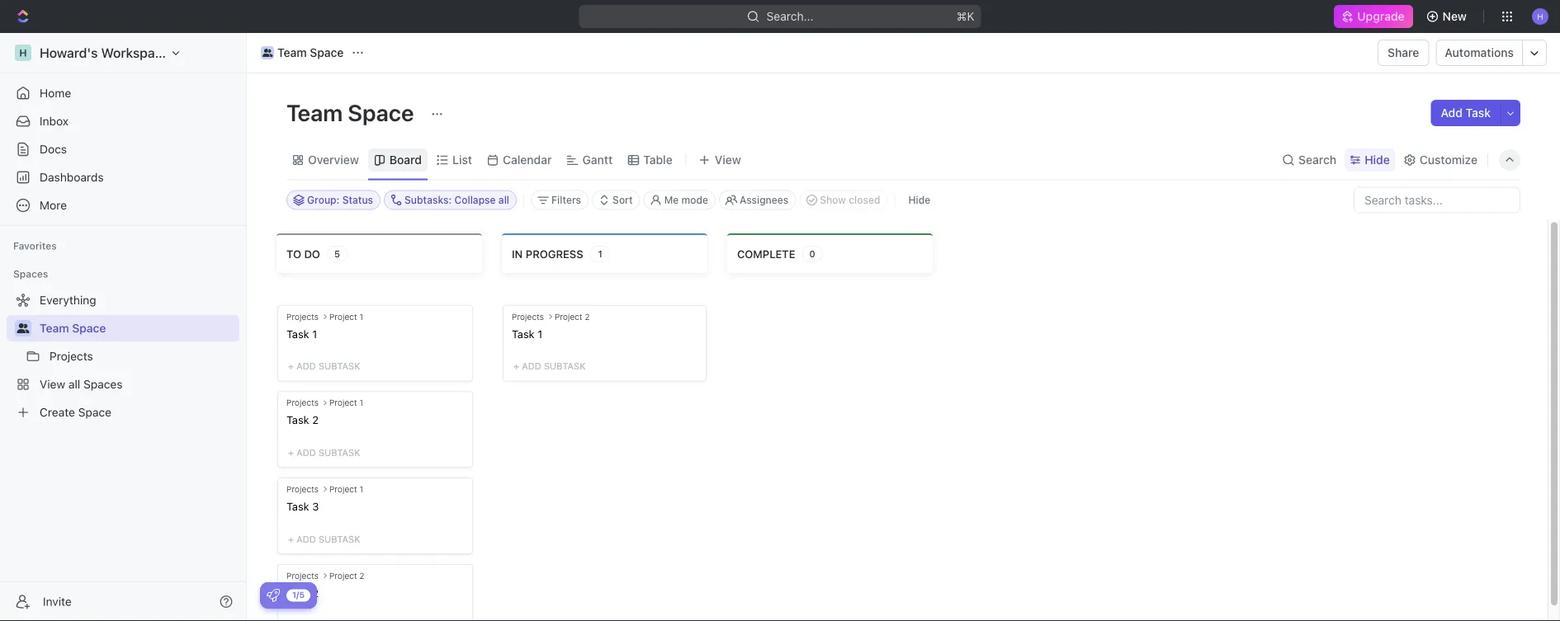 Task type: vqa. For each thing, say whether or not it's contained in the screenshot.
Attend Meeting
no



Task type: locate. For each thing, give the bounding box(es) containing it.
all right collapse
[[499, 194, 510, 206]]

1 vertical spatial all
[[68, 378, 80, 391]]

1 vertical spatial view
[[40, 378, 65, 391]]

team down the everything
[[40, 322, 69, 335]]

0 horizontal spatial project 2
[[329, 571, 365, 580]]

team up overview link
[[287, 99, 343, 126]]

create space
[[40, 406, 111, 419]]

space up board link
[[348, 99, 414, 126]]

hide right the closed
[[909, 194, 931, 206]]

task 1
[[512, 327, 543, 340]]

automations
[[1445, 46, 1514, 59]]

task 2
[[287, 586, 319, 599]]

invite
[[43, 595, 72, 609]]

table
[[643, 153, 673, 167]]

assignees
[[740, 194, 789, 206]]

1 ‎task from the top
[[287, 327, 309, 340]]

2 ‎task from the top
[[287, 414, 309, 426]]

+ add subtask down ‎task 2 on the left bottom of page
[[288, 447, 360, 458]]

home link
[[7, 80, 239, 107]]

team right user group image
[[277, 46, 307, 59]]

new
[[1443, 9, 1467, 23]]

howard's workspace, , element
[[15, 45, 31, 61]]

1 horizontal spatial project 2
[[555, 312, 590, 321]]

workspace
[[101, 45, 170, 61]]

+ down task 3
[[288, 534, 294, 544]]

sidebar navigation
[[0, 33, 250, 622]]

+ add subtask down 3
[[288, 534, 360, 544]]

user group image
[[262, 49, 273, 57]]

2
[[585, 312, 590, 321], [312, 414, 319, 426], [360, 571, 365, 580], [312, 586, 319, 599]]

h button
[[1528, 3, 1554, 30]]

0 vertical spatial team
[[277, 46, 307, 59]]

2 project 1 from the top
[[329, 398, 363, 408]]

3
[[312, 500, 319, 512]]

me
[[664, 194, 679, 206]]

projects up ‎task 2 on the left bottom of page
[[287, 398, 319, 408]]

team
[[277, 46, 307, 59], [287, 99, 343, 126], [40, 322, 69, 335]]

hide right search on the right of page
[[1365, 153, 1390, 167]]

spaces down favorites at the top
[[13, 268, 48, 280]]

project 1 for task 3
[[329, 484, 363, 494]]

add for task 3
[[297, 534, 316, 544]]

2 vertical spatial team space
[[40, 322, 106, 335]]

search button
[[1277, 149, 1342, 172]]

project 2 for task 2
[[329, 571, 365, 580]]

projects up ‎task 1
[[287, 312, 319, 321]]

+ add subtask down ‎task 1
[[288, 361, 360, 372]]

view up assignees button
[[715, 153, 741, 167]]

closed
[[849, 194, 881, 206]]

view up create
[[40, 378, 65, 391]]

1 horizontal spatial h
[[1538, 11, 1544, 21]]

add for task 1
[[522, 361, 541, 372]]

overview link
[[305, 149, 359, 172]]

subtask
[[319, 361, 360, 372], [544, 361, 586, 372], [319, 447, 360, 458], [319, 534, 360, 544]]

0 vertical spatial h
[[1538, 11, 1544, 21]]

projects for ‎task 1
[[287, 312, 319, 321]]

+ down ‎task 1
[[288, 361, 294, 372]]

0 horizontal spatial h
[[19, 47, 27, 59]]

spaces up create space link
[[83, 378, 123, 391]]

+ down task 1 on the left of page
[[514, 361, 519, 372]]

projects up view all spaces
[[50, 350, 93, 363]]

tree containing everything
[[7, 287, 239, 426]]

automations button
[[1437, 40, 1523, 65]]

+
[[288, 361, 294, 372], [514, 361, 519, 372], [288, 447, 294, 458], [288, 534, 294, 544]]

docs link
[[7, 136, 239, 163]]

0 vertical spatial view
[[715, 153, 741, 167]]

status
[[342, 194, 373, 206]]

0 horizontal spatial spaces
[[13, 268, 48, 280]]

view button
[[693, 149, 747, 172]]

all up "create space"
[[68, 378, 80, 391]]

view button
[[693, 141, 747, 180]]

+ add subtask down task 1 on the left of page
[[514, 361, 586, 372]]

1 horizontal spatial spaces
[[83, 378, 123, 391]]

gantt link
[[579, 149, 613, 172]]

project 1
[[329, 312, 363, 321], [329, 398, 363, 408], [329, 484, 363, 494]]

1 project 1 from the top
[[329, 312, 363, 321]]

projects for task 1
[[512, 312, 544, 321]]

0 vertical spatial project 2
[[555, 312, 590, 321]]

do
[[304, 247, 320, 260]]

share button
[[1378, 40, 1430, 66]]

team space right user group image
[[277, 46, 344, 59]]

projects
[[287, 312, 319, 321], [512, 312, 544, 321], [50, 350, 93, 363], [287, 398, 319, 408], [287, 484, 319, 494], [287, 571, 319, 580]]

1 horizontal spatial hide
[[1365, 153, 1390, 167]]

task left 3
[[287, 500, 309, 512]]

0 vertical spatial ‎task
[[287, 327, 309, 340]]

space
[[310, 46, 344, 59], [348, 99, 414, 126], [72, 322, 106, 335], [78, 406, 111, 419]]

0 horizontal spatial team space link
[[40, 315, 236, 342]]

add task button
[[1431, 100, 1501, 126]]

0 vertical spatial project 1
[[329, 312, 363, 321]]

0 vertical spatial spaces
[[13, 268, 48, 280]]

show
[[820, 194, 846, 206]]

projects up task 3
[[287, 484, 319, 494]]

1 vertical spatial ‎task
[[287, 414, 309, 426]]

add down ‎task 2 on the left bottom of page
[[297, 447, 316, 458]]

add up customize
[[1441, 106, 1463, 120]]

task down in
[[512, 327, 535, 340]]

1 vertical spatial project 1
[[329, 398, 363, 408]]

collapse
[[455, 194, 496, 206]]

0 horizontal spatial all
[[68, 378, 80, 391]]

favorites button
[[7, 236, 63, 256]]

all
[[499, 194, 510, 206], [68, 378, 80, 391]]

2 vertical spatial project 1
[[329, 484, 363, 494]]

space down view all spaces
[[78, 406, 111, 419]]

1 vertical spatial hide
[[909, 194, 931, 206]]

view inside "sidebar" navigation
[[40, 378, 65, 391]]

0 vertical spatial team space link
[[257, 43, 348, 63]]

table link
[[640, 149, 673, 172]]

0 horizontal spatial view
[[40, 378, 65, 391]]

view
[[715, 153, 741, 167], [40, 378, 65, 391]]

2 vertical spatial team
[[40, 322, 69, 335]]

add down task 1 on the left of page
[[522, 361, 541, 372]]

more
[[40, 199, 67, 212]]

+ down ‎task 2 on the left bottom of page
[[288, 447, 294, 458]]

‎task
[[287, 327, 309, 340], [287, 414, 309, 426]]

+ add subtask
[[288, 361, 360, 372], [514, 361, 586, 372], [288, 447, 360, 458], [288, 534, 360, 544]]

1 horizontal spatial all
[[499, 194, 510, 206]]

1 vertical spatial h
[[19, 47, 27, 59]]

1 vertical spatial project 2
[[329, 571, 365, 580]]

view for view
[[715, 153, 741, 167]]

h
[[1538, 11, 1544, 21], [19, 47, 27, 59]]

projects up task 2
[[287, 571, 319, 580]]

view inside button
[[715, 153, 741, 167]]

assignees button
[[719, 190, 796, 210]]

to
[[287, 247, 301, 260]]

projects up task 1 on the left of page
[[512, 312, 544, 321]]

+ add subtask for ‎task 2
[[288, 447, 360, 458]]

3 project 1 from the top
[[329, 484, 363, 494]]

1 horizontal spatial view
[[715, 153, 741, 167]]

team space
[[277, 46, 344, 59], [287, 99, 419, 126], [40, 322, 106, 335]]

gantt
[[583, 153, 613, 167]]

1
[[598, 249, 603, 259], [360, 312, 363, 321], [312, 327, 317, 340], [538, 327, 543, 340], [360, 398, 363, 408], [360, 484, 363, 494]]

project for ‎task 1
[[329, 312, 357, 321]]

project
[[329, 312, 357, 321], [555, 312, 583, 321], [329, 398, 357, 408], [329, 484, 357, 494], [329, 571, 357, 580]]

team space up overview
[[287, 99, 419, 126]]

project 2
[[555, 312, 590, 321], [329, 571, 365, 580]]

team space down the everything
[[40, 322, 106, 335]]

user group image
[[17, 324, 29, 334]]

search...
[[767, 9, 814, 23]]

add down task 3
[[297, 534, 316, 544]]

0 vertical spatial all
[[499, 194, 510, 206]]

0
[[809, 249, 815, 259]]

projects inside tree
[[50, 350, 93, 363]]

‎task for ‎task 1
[[287, 327, 309, 340]]

projects for task 3
[[287, 484, 319, 494]]

howard's
[[40, 45, 98, 61]]

tree
[[7, 287, 239, 426]]

add down ‎task 1
[[297, 361, 316, 372]]

Search tasks... text field
[[1355, 188, 1520, 213]]

+ add subtask for ‎task 1
[[288, 361, 360, 372]]

0 vertical spatial hide
[[1365, 153, 1390, 167]]

subtasks:
[[405, 194, 452, 206]]

+ for ‎task 1
[[288, 361, 294, 372]]

inbox link
[[7, 108, 239, 135]]

task
[[1466, 106, 1491, 120], [512, 327, 535, 340], [287, 500, 309, 512], [287, 586, 309, 599]]

task up customize
[[1466, 106, 1491, 120]]

1 vertical spatial team space link
[[40, 315, 236, 342]]

subtask for task 3
[[319, 534, 360, 544]]

complete
[[737, 247, 796, 260]]

add inside button
[[1441, 106, 1463, 120]]

0 horizontal spatial hide
[[909, 194, 931, 206]]

hide button
[[902, 190, 937, 210]]

team space link
[[257, 43, 348, 63], [40, 315, 236, 342]]

project for task 1
[[555, 312, 583, 321]]

all inside "sidebar" navigation
[[68, 378, 80, 391]]

task right onboarding checklist button image
[[287, 586, 309, 599]]



Task type: describe. For each thing, give the bounding box(es) containing it.
me mode button
[[644, 190, 716, 210]]

howard's workspace
[[40, 45, 170, 61]]

team inside "sidebar" navigation
[[40, 322, 69, 335]]

new button
[[1420, 3, 1477, 30]]

board
[[390, 153, 422, 167]]

5
[[334, 249, 340, 259]]

1 vertical spatial team
[[287, 99, 343, 126]]

hide inside button
[[909, 194, 931, 206]]

add for ‎task 1
[[297, 361, 316, 372]]

project 1 for ‎task 2
[[329, 398, 363, 408]]

task for task 2
[[287, 586, 309, 599]]

everything
[[40, 294, 96, 307]]

space down the everything
[[72, 322, 106, 335]]

‎task for ‎task 2
[[287, 414, 309, 426]]

projects for task 2
[[287, 571, 319, 580]]

board link
[[386, 149, 422, 172]]

project for task 2
[[329, 571, 357, 580]]

+ add subtask for task 3
[[288, 534, 360, 544]]

everything link
[[7, 287, 236, 314]]

group:
[[307, 194, 340, 206]]

project for task 3
[[329, 484, 357, 494]]

calendar
[[503, 153, 552, 167]]

add for ‎task 2
[[297, 447, 316, 458]]

task for task 1
[[512, 327, 535, 340]]

+ for task 3
[[288, 534, 294, 544]]

dashboards link
[[7, 164, 239, 191]]

calendar link
[[500, 149, 552, 172]]

subtask for ‎task 1
[[319, 361, 360, 372]]

task inside add task button
[[1466, 106, 1491, 120]]

‎task 1
[[287, 327, 317, 340]]

1/5
[[292, 591, 305, 600]]

task 3
[[287, 500, 319, 512]]

view all spaces
[[40, 378, 123, 391]]

hide button
[[1345, 149, 1395, 172]]

+ for ‎task 2
[[288, 447, 294, 458]]

home
[[40, 86, 71, 100]]

search
[[1299, 153, 1337, 167]]

share
[[1388, 46, 1420, 59]]

1 vertical spatial spaces
[[83, 378, 123, 391]]

in progress
[[512, 247, 583, 260]]

+ add subtask for task 1
[[514, 361, 586, 372]]

subtask for task 1
[[544, 361, 586, 372]]

task for task 3
[[287, 500, 309, 512]]

1 vertical spatial team space
[[287, 99, 419, 126]]

projects link
[[50, 343, 236, 370]]

tree inside "sidebar" navigation
[[7, 287, 239, 426]]

projects for ‎task 2
[[287, 398, 319, 408]]

show closed
[[820, 194, 881, 206]]

view for view all spaces
[[40, 378, 65, 391]]

add task
[[1441, 106, 1491, 120]]

sort
[[613, 194, 633, 206]]

group: status
[[307, 194, 373, 206]]

0 vertical spatial team space
[[277, 46, 344, 59]]

more button
[[7, 192, 239, 219]]

filters button
[[531, 190, 589, 210]]

upgrade link
[[1335, 5, 1413, 28]]

sort button
[[592, 190, 640, 210]]

create
[[40, 406, 75, 419]]

1 horizontal spatial team space link
[[257, 43, 348, 63]]

hide inside dropdown button
[[1365, 153, 1390, 167]]

+ for task 1
[[514, 361, 519, 372]]

subtask for ‎task 2
[[319, 447, 360, 458]]

‎task 2
[[287, 414, 319, 426]]

space right user group image
[[310, 46, 344, 59]]

me mode
[[664, 194, 708, 206]]

list
[[452, 153, 472, 167]]

onboarding checklist button image
[[267, 590, 280, 603]]

project for ‎task 2
[[329, 398, 357, 408]]

create space link
[[7, 400, 236, 426]]

list link
[[449, 149, 472, 172]]

progress
[[526, 247, 583, 260]]

view all spaces link
[[7, 372, 236, 398]]

upgrade
[[1358, 9, 1405, 23]]

customize button
[[1399, 149, 1483, 172]]

overview
[[308, 153, 359, 167]]

favorites
[[13, 240, 57, 252]]

h inside dropdown button
[[1538, 11, 1544, 21]]

customize
[[1420, 153, 1478, 167]]

team space inside "sidebar" navigation
[[40, 322, 106, 335]]

mode
[[682, 194, 708, 206]]

inbox
[[40, 114, 69, 128]]

project 1 for ‎task 1
[[329, 312, 363, 321]]

project 2 for task 1
[[555, 312, 590, 321]]

dashboards
[[40, 171, 104, 184]]

docs
[[40, 142, 67, 156]]

onboarding checklist button element
[[267, 590, 280, 603]]

h inside "sidebar" navigation
[[19, 47, 27, 59]]

in
[[512, 247, 523, 260]]

subtasks: collapse all
[[405, 194, 510, 206]]

show closed button
[[799, 190, 888, 210]]

to do
[[287, 247, 320, 260]]

⌘k
[[957, 9, 975, 23]]

filters
[[552, 194, 581, 206]]



